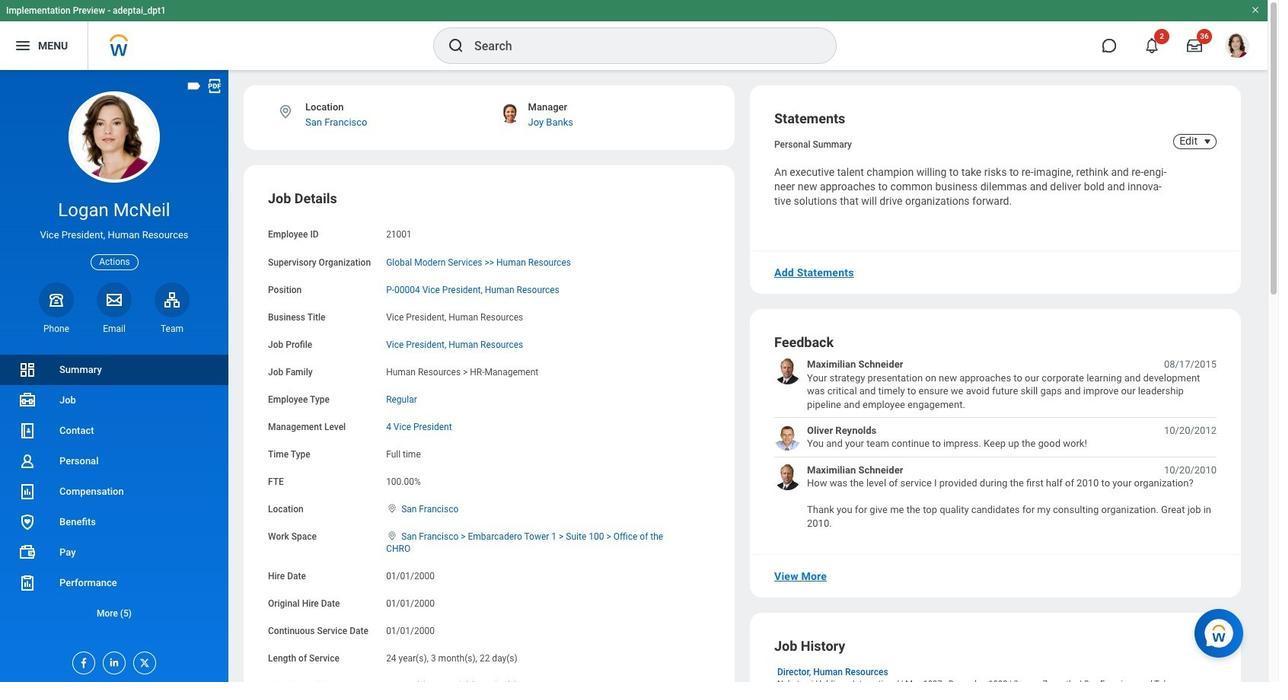 Task type: describe. For each thing, give the bounding box(es) containing it.
phone logan mcneil element
[[39, 323, 74, 335]]

compensation image
[[18, 483, 37, 501]]

view printable version (pdf) image
[[206, 78, 223, 94]]

location image
[[386, 504, 398, 514]]

search image
[[447, 37, 465, 55]]

personal image
[[18, 452, 37, 471]]

employee's photo (oliver reynolds) image
[[775, 424, 801, 451]]

personal summary element
[[775, 136, 852, 150]]

inbox large image
[[1187, 38, 1203, 53]]

job image
[[18, 391, 37, 410]]

1 horizontal spatial location image
[[386, 531, 398, 542]]

notifications large image
[[1145, 38, 1160, 53]]

view team image
[[163, 291, 181, 309]]

x image
[[134, 653, 151, 669]]

email logan mcneil element
[[97, 323, 132, 335]]

Search Workday  search field
[[475, 29, 805, 62]]

profile logan mcneil image
[[1225, 34, 1250, 61]]

2 employee's photo (maximilian schneider) image from the top
[[775, 464, 801, 490]]

mail image
[[105, 291, 123, 309]]

0 horizontal spatial location image
[[277, 104, 294, 120]]

linkedin image
[[104, 653, 120, 669]]

caret down image
[[1199, 136, 1217, 148]]

summary image
[[18, 361, 37, 379]]



Task type: locate. For each thing, give the bounding box(es) containing it.
1 horizontal spatial list
[[775, 358, 1217, 530]]

team logan mcneil element
[[155, 323, 190, 335]]

0 horizontal spatial list
[[0, 355, 228, 629]]

full time element
[[386, 446, 421, 460]]

close environment banner image
[[1251, 5, 1261, 14]]

1 employee's photo (maximilian schneider) image from the top
[[775, 358, 801, 385]]

performance image
[[18, 574, 37, 593]]

group
[[268, 190, 711, 682]]

employee's photo (maximilian schneider) image down employee's photo (oliver reynolds)
[[775, 464, 801, 490]]

0 vertical spatial employee's photo (maximilian schneider) image
[[775, 358, 801, 385]]

0 vertical spatial location image
[[277, 104, 294, 120]]

pay image
[[18, 544, 37, 562]]

tag image
[[186, 78, 203, 94]]

employee's photo (maximilian schneider) image up employee's photo (oliver reynolds)
[[775, 358, 801, 385]]

phone image
[[46, 291, 67, 309]]

navigation pane region
[[0, 70, 228, 682]]

employee's photo (maximilian schneider) image
[[775, 358, 801, 385], [775, 464, 801, 490]]

justify image
[[14, 37, 32, 55]]

1 vertical spatial employee's photo (maximilian schneider) image
[[775, 464, 801, 490]]

facebook image
[[73, 653, 90, 669]]

benefits image
[[18, 513, 37, 532]]

location image
[[277, 104, 294, 120], [386, 531, 398, 542]]

contact image
[[18, 422, 37, 440]]

banner
[[0, 0, 1268, 70]]

1 vertical spatial location image
[[386, 531, 398, 542]]

list
[[0, 355, 228, 629], [775, 358, 1217, 530]]



Task type: vqa. For each thing, say whether or not it's contained in the screenshot.
Personal Summary element
yes



